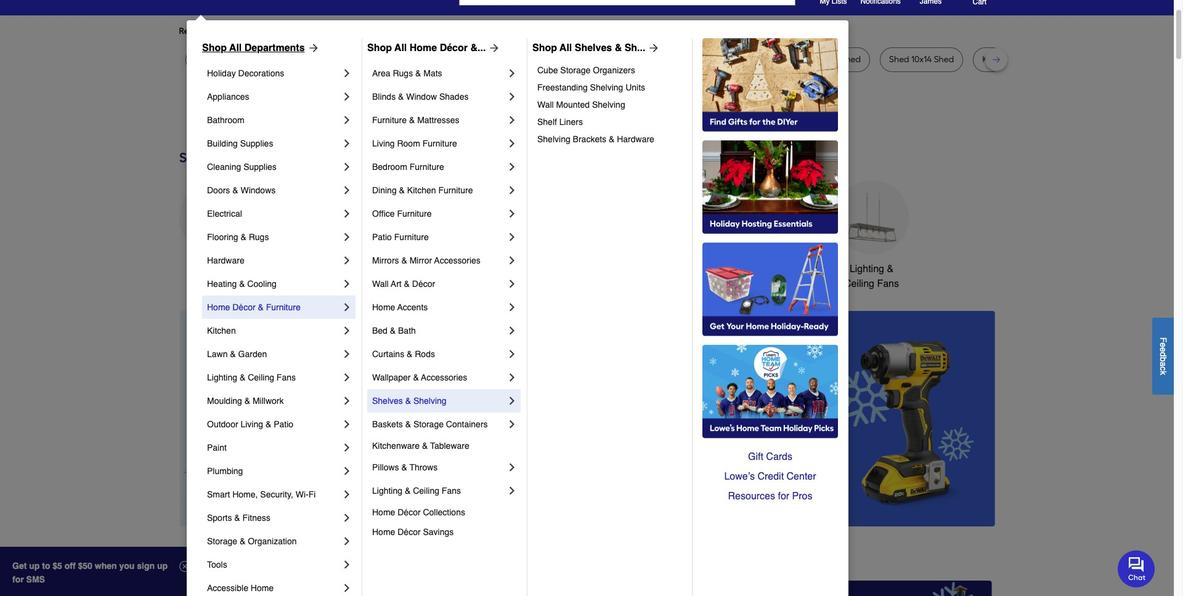 Task type: vqa. For each thing, say whether or not it's contained in the screenshot.
Smart Home, Security, Wi-Fi LINK
yes



Task type: describe. For each thing, give the bounding box(es) containing it.
mats
[[424, 68, 442, 78]]

home décor collections link
[[372, 503, 518, 523]]

shed for shed outdoor storage
[[725, 54, 745, 65]]

lighting & ceiling fans for lighting & ceiling fans link corresponding to chevron right image corresponding to lighting & ceiling fans
[[207, 373, 296, 383]]

shop all departments
[[202, 43, 305, 54]]

sports
[[207, 514, 232, 523]]

$5
[[53, 562, 62, 571]]

cube storage organizers
[[538, 65, 635, 75]]

0 vertical spatial rugs
[[393, 68, 413, 78]]

chevron right image for furniture & mattresses
[[506, 114, 518, 126]]

pillows
[[372, 463, 399, 473]]

savings
[[423, 528, 454, 538]]

cube storage organizers link
[[538, 62, 684, 79]]

arrow left image
[[408, 419, 421, 431]]

pillows & throws link
[[372, 456, 506, 480]]

0 vertical spatial hardware
[[617, 134, 655, 144]]

tableware
[[430, 441, 470, 451]]

chevron right image for baskets & storage containers
[[506, 419, 518, 431]]

chevron right image for hardware
[[341, 255, 353, 267]]

chevron right image for blinds & window shades
[[506, 91, 518, 103]]

ceiling for chevron right icon corresponding to lighting & ceiling fans
[[413, 486, 440, 496]]

baskets & storage containers link
[[372, 413, 506, 436]]

lighting inside button
[[850, 264, 885, 275]]

kobalt
[[983, 54, 1008, 65]]

cards
[[766, 452, 793, 463]]

lawn & garden
[[207, 350, 267, 359]]

chevron right image for area rugs & mats
[[506, 67, 518, 80]]

board
[[673, 54, 696, 65]]

home décor savings link
[[372, 523, 518, 542]]

0 vertical spatial appliances
[[207, 92, 249, 102]]

shop for shop all departments
[[202, 43, 227, 54]]

décor down mirrors & mirror accessories
[[412, 279, 435, 289]]

lowe's home team holiday picks. image
[[703, 345, 838, 439]]

chevron right image for curtains & rods
[[506, 348, 518, 361]]

0 vertical spatial living
[[372, 139, 395, 149]]

accents
[[398, 303, 428, 313]]

mounted
[[556, 100, 590, 110]]

millwork
[[253, 396, 284, 406]]

chevron right image for smart home, security, wi-fi
[[341, 489, 353, 501]]

smart home button
[[741, 181, 815, 277]]

wall for wall art & décor
[[372, 279, 389, 289]]

smart home, security, wi-fi
[[207, 490, 316, 500]]

sign
[[137, 562, 155, 571]]

doors & windows link
[[207, 179, 341, 202]]

furniture inside living room furniture link
[[423, 139, 457, 149]]

chat invite button image
[[1118, 550, 1156, 588]]

shed outdoor storage
[[725, 54, 813, 65]]

heating
[[207, 279, 237, 289]]

outdoor living & patio
[[207, 420, 293, 430]]

chevron right image for living room furniture
[[506, 137, 518, 150]]

ceiling inside button
[[845, 279, 875, 290]]

gift cards
[[748, 452, 793, 463]]

cleaning supplies link
[[207, 155, 341, 179]]

mattresses
[[417, 115, 460, 125]]

home accents link
[[372, 296, 506, 319]]

supplies for building supplies
[[240, 139, 273, 149]]

wall mounted shelving link
[[538, 96, 684, 113]]

outdoor
[[747, 54, 780, 65]]

chevron right image for home décor & furniture
[[341, 301, 353, 314]]

living room furniture
[[372, 139, 457, 149]]

more suggestions for you
[[316, 26, 415, 36]]

more great deals
[[179, 549, 321, 569]]

décor for home décor collections
[[398, 508, 421, 518]]

more for more suggestions for you
[[316, 26, 336, 36]]

wallpaper & accessories link
[[372, 366, 506, 390]]

all for home
[[395, 43, 407, 54]]

gift cards link
[[703, 448, 838, 467]]

mirrors & mirror accessories link
[[372, 249, 506, 272]]

for inside the get up to $5 off $50 when you sign up for sms
[[12, 575, 24, 585]]

shelf liners
[[538, 117, 583, 127]]

lowe's wishes you and your family a happy hanukkah. image
[[179, 104, 995, 135]]

christmas
[[381, 264, 426, 275]]

chevron right image for wall art & décor
[[506, 278, 518, 290]]

shop all shelves & sh... link
[[533, 41, 661, 55]]

bathroom link
[[207, 108, 341, 132]]

1 horizontal spatial lighting
[[372, 486, 403, 496]]

shed for shed
[[841, 54, 861, 65]]

arrow right image for shop all departments
[[305, 42, 320, 54]]

décor for home décor & furniture
[[233, 303, 256, 313]]

shed for shed 10x14 shed
[[890, 54, 910, 65]]

electrical
[[207, 209, 242, 219]]

1 vertical spatial fans
[[277, 373, 296, 383]]

shelving up wall mounted shelving "link"
[[590, 83, 623, 92]]

shop 25 days of deals by category image
[[179, 147, 995, 168]]

lawn & garden link
[[207, 343, 341, 366]]

holiday
[[207, 68, 236, 78]]

cooling
[[247, 279, 277, 289]]

chevron right image for kitchen
[[341, 325, 353, 337]]

lighting & ceiling fans inside button
[[845, 264, 899, 290]]

lighting & ceiling fans link for chevron right image corresponding to lighting & ceiling fans
[[207, 366, 341, 390]]

home inside 'link'
[[372, 508, 395, 518]]

10x14
[[912, 54, 932, 65]]

mirrors
[[372, 256, 399, 266]]

outdoor living & patio link
[[207, 413, 341, 436]]

25 days of deals. don't miss deals every day. same-day delivery on in-stock orders placed by 2 p m. image
[[179, 311, 378, 527]]

doors & windows
[[207, 186, 276, 195]]

pillows & throws
[[372, 463, 438, 473]]

lighting & ceiling fans for lighting & ceiling fans link corresponding to chevron right icon corresponding to lighting & ceiling fans
[[372, 486, 461, 496]]

4 shed from the left
[[934, 54, 954, 65]]

recommended searches for you heading
[[179, 25, 995, 38]]

chevron right image for building supplies
[[341, 137, 353, 150]]

chevron right image for moulding & millwork
[[341, 395, 353, 407]]

chevron right image for paint
[[341, 442, 353, 454]]

building
[[207, 139, 238, 149]]

1 horizontal spatial fans
[[442, 486, 461, 496]]

up to 50 percent off select tools and accessories. image
[[398, 311, 995, 527]]

accessible home
[[207, 584, 274, 594]]

smart for smart home, security, wi-fi
[[207, 490, 230, 500]]

1 horizontal spatial storage
[[414, 420, 444, 430]]

quikrete
[[583, 54, 616, 65]]

paint
[[207, 443, 227, 453]]

holiday decorations
[[207, 68, 284, 78]]

f e e d b a c k
[[1159, 337, 1169, 375]]

recommended searches for you
[[179, 26, 306, 36]]

arrow right image for shop all shelves & sh...
[[646, 42, 661, 54]]

2 up from the left
[[157, 562, 168, 571]]

1 vertical spatial lighting
[[207, 373, 237, 383]]

lawn
[[207, 350, 228, 359]]

chevron right image for bedroom furniture
[[506, 161, 518, 173]]

brackets
[[573, 134, 607, 144]]

chevron right image for sports & fitness
[[341, 512, 353, 525]]

rugs inside 'link'
[[249, 232, 269, 242]]

tools link
[[207, 554, 341, 577]]

lowe's credit center link
[[703, 467, 838, 487]]

dining & kitchen furniture link
[[372, 179, 506, 202]]

bed
[[372, 326, 388, 336]]

suggestions
[[338, 26, 386, 36]]

flooring
[[207, 232, 238, 242]]

fans inside button
[[877, 279, 899, 290]]

chevron right image for heating & cooling
[[341, 278, 353, 290]]

home décor & furniture link
[[207, 296, 341, 319]]

all for shelves
[[560, 43, 572, 54]]

f
[[1159, 337, 1169, 343]]

bathroom button
[[648, 181, 722, 277]]

holiday decorations link
[[207, 62, 341, 85]]

storage & organization link
[[207, 530, 341, 554]]

wall art & décor link
[[372, 272, 506, 296]]

shelving up baskets & storage containers
[[414, 396, 447, 406]]

area rugs & mats link
[[372, 62, 506, 85]]

up to 25 percent off select small appliances. image
[[459, 581, 716, 597]]

chevron right image for cleaning supplies
[[341, 161, 353, 173]]

for left pros
[[778, 491, 790, 502]]

faucets
[[497, 264, 533, 275]]

you for more suggestions for you
[[401, 26, 415, 36]]

organization
[[248, 537, 297, 547]]

chevron right image for wallpaper & accessories
[[506, 372, 518, 384]]

doors
[[207, 186, 230, 195]]

kitchenware & tableware link
[[372, 436, 518, 456]]

blinds
[[372, 92, 396, 102]]

chevron right image for accessible home
[[341, 583, 353, 595]]



Task type: locate. For each thing, give the bounding box(es) containing it.
wall for wall mounted shelving
[[538, 100, 554, 110]]

chevron right image for bed & bath
[[506, 325, 518, 337]]

christmas decorations button
[[366, 181, 440, 292]]

chevron right image for mirrors & mirror accessories
[[506, 255, 518, 267]]

1 vertical spatial storage
[[414, 420, 444, 430]]

lighting & ceiling fans link
[[207, 366, 341, 390], [372, 480, 506, 503]]

sh...
[[625, 43, 646, 54]]

1 vertical spatial supplies
[[244, 162, 277, 172]]

1 e from the top
[[1159, 343, 1169, 348]]

shelving down "shelf liners"
[[538, 134, 571, 144]]

0 vertical spatial patio
[[372, 232, 392, 242]]

1 vertical spatial rugs
[[249, 232, 269, 242]]

2 horizontal spatial arrow right image
[[646, 42, 661, 54]]

units
[[626, 83, 646, 92]]

0 vertical spatial wall
[[538, 100, 554, 110]]

decorations for holiday
[[238, 68, 284, 78]]

1 vertical spatial accessories
[[421, 373, 467, 383]]

chevron right image for tools
[[341, 559, 353, 571]]

kitchen up lawn at the bottom left of the page
[[207, 326, 236, 336]]

all up area rugs & mats
[[395, 43, 407, 54]]

1 horizontal spatial ceiling
[[413, 486, 440, 496]]

0 vertical spatial lighting & ceiling fans
[[845, 264, 899, 290]]

arrow right image
[[305, 42, 320, 54], [486, 42, 501, 54], [646, 42, 661, 54]]

0 vertical spatial lighting & ceiling fans link
[[207, 366, 341, 390]]

appliances
[[207, 92, 249, 102], [192, 264, 240, 275]]

shelves
[[575, 43, 612, 54], [372, 396, 403, 406]]

bed & bath link
[[372, 319, 506, 343]]

0 vertical spatial storage
[[561, 65, 591, 75]]

0 vertical spatial ceiling
[[845, 279, 875, 290]]

1 shop from the left
[[202, 43, 227, 54]]

2 horizontal spatial all
[[560, 43, 572, 54]]

1 vertical spatial bathroom
[[663, 264, 706, 275]]

kitchen left 'faucets'
[[462, 264, 495, 275]]

0 horizontal spatial smart
[[207, 490, 230, 500]]

furniture & mattresses
[[372, 115, 460, 125]]

get up to 2 free select tools or batteries when you buy 1 with select purchases. image
[[182, 581, 439, 597]]

0 horizontal spatial bathroom
[[207, 115, 245, 125]]

e up d
[[1159, 343, 1169, 348]]

furniture inside "patio furniture" link
[[394, 232, 429, 242]]

shop down "more suggestions for you" link
[[367, 43, 392, 54]]

décor down home décor collections
[[398, 528, 421, 538]]

arrow right image left the "toilet"
[[486, 42, 501, 54]]

shop down recommended
[[202, 43, 227, 54]]

décor inside 'link'
[[398, 508, 421, 518]]

appliances inside button
[[192, 264, 240, 275]]

1 horizontal spatial up
[[157, 562, 168, 571]]

up
[[29, 562, 40, 571], [157, 562, 168, 571]]

chevron right image for lighting & ceiling fans
[[341, 372, 353, 384]]

for down get
[[12, 575, 24, 585]]

0 horizontal spatial lighting & ceiling fans
[[207, 373, 296, 383]]

lighting & ceiling fans
[[845, 264, 899, 290], [207, 373, 296, 383], [372, 486, 461, 496]]

1 horizontal spatial shop
[[367, 43, 392, 54]]

0 horizontal spatial up
[[29, 562, 40, 571]]

paint link
[[207, 436, 341, 460]]

wall inside wall art & décor link
[[372, 279, 389, 289]]

arrow right image inside shop all departments link
[[305, 42, 320, 54]]

1 horizontal spatial lighting & ceiling fans
[[372, 486, 461, 496]]

decorations for christmas
[[377, 279, 430, 290]]

decorations inside button
[[377, 279, 430, 290]]

furniture inside home décor & furniture link
[[266, 303, 301, 313]]

chevron right image for patio furniture
[[506, 231, 518, 244]]

c
[[1159, 367, 1169, 371]]

all down recommended searches for you
[[229, 43, 242, 54]]

0 horizontal spatial fans
[[277, 373, 296, 383]]

décor up home décor savings
[[398, 508, 421, 518]]

you up the shop all home décor &...
[[401, 26, 415, 36]]

bath
[[398, 326, 416, 336]]

0 vertical spatial decorations
[[238, 68, 284, 78]]

arrow right image inside shop all shelves & sh... link
[[646, 42, 661, 54]]

supplies up windows
[[244, 162, 277, 172]]

2 shop from the left
[[367, 43, 392, 54]]

1 horizontal spatial more
[[316, 26, 336, 36]]

heating & cooling
[[207, 279, 277, 289]]

1 vertical spatial more
[[179, 549, 220, 569]]

1 you from the left
[[291, 26, 306, 36]]

decorations down shop all departments link
[[238, 68, 284, 78]]

shed left 10x14
[[890, 54, 910, 65]]

1 vertical spatial shelves
[[372, 396, 403, 406]]

storage & organization
[[207, 537, 297, 547]]

2 horizontal spatial lighting & ceiling fans
[[845, 264, 899, 290]]

2 vertical spatial storage
[[207, 537, 237, 547]]

1 vertical spatial kitchen
[[462, 264, 495, 275]]

furniture inside furniture & mattresses link
[[372, 115, 407, 125]]

bathroom inside button
[[663, 264, 706, 275]]

living room furniture link
[[372, 132, 506, 155]]

smart for smart home
[[751, 264, 777, 275]]

storage
[[561, 65, 591, 75], [414, 420, 444, 430], [207, 537, 237, 547]]

chevron right image for holiday decorations
[[341, 67, 353, 80]]

shelves up quikrete
[[575, 43, 612, 54]]

more up accessible at the left of page
[[179, 549, 220, 569]]

credit
[[758, 472, 784, 483]]

3 all from the left
[[560, 43, 572, 54]]

furniture inside bedroom furniture link
[[410, 162, 444, 172]]

rods
[[415, 350, 435, 359]]

storage up kitchenware & tableware
[[414, 420, 444, 430]]

ceiling for chevron right image corresponding to lighting & ceiling fans
[[248, 373, 274, 383]]

chevron right image
[[506, 67, 518, 80], [341, 91, 353, 103], [506, 91, 518, 103], [341, 161, 353, 173], [506, 161, 518, 173], [506, 184, 518, 197], [341, 208, 353, 220], [506, 208, 518, 220], [341, 231, 353, 244], [506, 231, 518, 244], [341, 255, 353, 267], [506, 255, 518, 267], [506, 278, 518, 290], [341, 301, 353, 314], [506, 301, 518, 314], [341, 348, 353, 361], [506, 348, 518, 361], [341, 372, 353, 384], [506, 372, 518, 384], [506, 395, 518, 407], [341, 419, 353, 431], [506, 419, 518, 431], [506, 462, 518, 474], [341, 536, 353, 548], [341, 583, 353, 595]]

1 vertical spatial living
[[241, 420, 263, 430]]

wall left art on the left top of the page
[[372, 279, 389, 289]]

d
[[1159, 352, 1169, 357]]

get up to $5 off $50 when you sign up for sms
[[12, 562, 168, 585]]

all down recommended searches for you heading at the top of page
[[560, 43, 572, 54]]

arrow right image left board
[[646, 42, 661, 54]]

for up departments
[[278, 26, 289, 36]]

2 vertical spatial lighting & ceiling fans
[[372, 486, 461, 496]]

get
[[12, 562, 27, 571]]

chevron right image for lawn & garden
[[341, 348, 353, 361]]

curtains
[[372, 350, 404, 359]]

1 horizontal spatial lighting & ceiling fans link
[[372, 480, 506, 503]]

rugs right area
[[393, 68, 413, 78]]

0 vertical spatial more
[[316, 26, 336, 36]]

2 horizontal spatial lighting
[[850, 264, 885, 275]]

&...
[[471, 43, 486, 54]]

0 horizontal spatial more
[[179, 549, 220, 569]]

décor
[[440, 43, 468, 54], [412, 279, 435, 289], [233, 303, 256, 313], [398, 508, 421, 518], [398, 528, 421, 538]]

0 horizontal spatial shelves
[[372, 396, 403, 406]]

appliances up heating
[[192, 264, 240, 275]]

chevron right image
[[341, 67, 353, 80], [341, 114, 353, 126], [506, 114, 518, 126], [341, 137, 353, 150], [506, 137, 518, 150], [341, 184, 353, 197], [341, 278, 353, 290], [341, 325, 353, 337], [506, 325, 518, 337], [341, 395, 353, 407], [341, 442, 353, 454], [341, 465, 353, 478], [506, 485, 518, 497], [341, 489, 353, 501], [341, 512, 353, 525], [341, 559, 353, 571]]

1 vertical spatial decorations
[[377, 279, 430, 290]]

2 all from the left
[[395, 43, 407, 54]]

shelving brackets & hardware link
[[538, 131, 684, 148]]

0 horizontal spatial you
[[291, 26, 306, 36]]

home décor & furniture
[[207, 303, 301, 313]]

Search Query text field
[[460, 0, 740, 5]]

1 vertical spatial lighting & ceiling fans
[[207, 373, 296, 383]]

e up the b
[[1159, 347, 1169, 352]]

1 horizontal spatial kitchen
[[407, 186, 436, 195]]

furniture inside dining & kitchen furniture link
[[439, 186, 473, 195]]

chevron right image for shelves & shelving
[[506, 395, 518, 407]]

find gifts for the diyer. image
[[703, 38, 838, 132]]

scroll to item #2 element
[[663, 504, 695, 511]]

0 horizontal spatial rugs
[[249, 232, 269, 242]]

accessible
[[207, 584, 248, 594]]

accessible home link
[[207, 577, 341, 597]]

cube
[[538, 65, 558, 75]]

0 horizontal spatial decorations
[[238, 68, 284, 78]]

all for departments
[[229, 43, 242, 54]]

décor left &...
[[440, 43, 468, 54]]

kitchen link
[[207, 319, 341, 343]]

office furniture
[[372, 209, 432, 219]]

living down moulding & millwork
[[241, 420, 263, 430]]

appliances link
[[207, 85, 341, 108]]

home inside button
[[780, 264, 806, 275]]

furniture inside office furniture link
[[397, 209, 432, 219]]

0 horizontal spatial wall
[[372, 279, 389, 289]]

0 horizontal spatial kitchen
[[207, 326, 236, 336]]

deals
[[275, 549, 321, 569]]

chevron right image for office furniture
[[506, 208, 518, 220]]

shelving brackets & hardware
[[538, 134, 655, 144]]

sports & fitness
[[207, 514, 270, 523]]

1 horizontal spatial rugs
[[393, 68, 413, 78]]

patio down office
[[372, 232, 392, 242]]

0 vertical spatial supplies
[[240, 139, 273, 149]]

1 horizontal spatial you
[[401, 26, 415, 36]]

kitchen
[[407, 186, 436, 195], [462, 264, 495, 275], [207, 326, 236, 336]]

resources
[[728, 491, 776, 502]]

0 vertical spatial kitchen
[[407, 186, 436, 195]]

0 vertical spatial accessories
[[434, 256, 481, 266]]

furniture down "dining & kitchen furniture"
[[397, 209, 432, 219]]

shelves up baskets
[[372, 396, 403, 406]]

more left suggestions
[[316, 26, 336, 36]]

2 vertical spatial ceiling
[[413, 486, 440, 496]]

hardware down shelf liners link
[[617, 134, 655, 144]]

accessories down "patio furniture" link
[[434, 256, 481, 266]]

room
[[397, 139, 420, 149]]

chevron right image for appliances
[[341, 91, 353, 103]]

1 horizontal spatial smart
[[751, 264, 777, 275]]

2 horizontal spatial ceiling
[[845, 279, 875, 290]]

1 horizontal spatial shelves
[[575, 43, 612, 54]]

appliances button
[[179, 181, 253, 277]]

chevron right image for outdoor living & patio
[[341, 419, 353, 431]]

1 vertical spatial wall
[[372, 279, 389, 289]]

3 shed from the left
[[890, 54, 910, 65]]

chevron right image for bathroom
[[341, 114, 353, 126]]

hardie board
[[644, 54, 696, 65]]

1 vertical spatial hardware
[[207, 256, 245, 266]]

more for more great deals
[[179, 549, 220, 569]]

furniture up mirror
[[394, 232, 429, 242]]

shop for shop all shelves & sh...
[[533, 43, 557, 54]]

e
[[1159, 343, 1169, 348], [1159, 347, 1169, 352]]

furniture down blinds
[[372, 115, 407, 125]]

2 e from the top
[[1159, 347, 1169, 352]]

furniture down furniture & mattresses link
[[423, 139, 457, 149]]

containers
[[446, 420, 488, 430]]

kitchen inside button
[[462, 264, 495, 275]]

appliances down holiday
[[207, 92, 249, 102]]

chevron right image for plumbing
[[341, 465, 353, 478]]

blinds & window shades link
[[372, 85, 506, 108]]

2 horizontal spatial kitchen
[[462, 264, 495, 275]]

décor down heating & cooling at the left top of page
[[233, 303, 256, 313]]

smart inside button
[[751, 264, 777, 275]]

wallpaper & accessories
[[372, 373, 467, 383]]

0 horizontal spatial hardware
[[207, 256, 245, 266]]

1 all from the left
[[229, 43, 242, 54]]

chevron right image for pillows & throws
[[506, 462, 518, 474]]

shelving inside "link"
[[592, 100, 626, 110]]

shelf
[[538, 117, 557, 127]]

hardware link
[[207, 249, 341, 272]]

fitness
[[243, 514, 270, 523]]

shed right 10x14
[[934, 54, 954, 65]]

b
[[1159, 357, 1169, 362]]

1 horizontal spatial all
[[395, 43, 407, 54]]

2 horizontal spatial fans
[[877, 279, 899, 290]]

0 horizontal spatial lighting
[[207, 373, 237, 383]]

cleaning supplies
[[207, 162, 277, 172]]

wall up shelf
[[538, 100, 554, 110]]

1 horizontal spatial hardware
[[617, 134, 655, 144]]

0 vertical spatial smart
[[751, 264, 777, 275]]

kitchenware
[[372, 441, 420, 451]]

kitchen for kitchen faucets
[[462, 264, 495, 275]]

0 horizontal spatial lighting & ceiling fans link
[[207, 366, 341, 390]]

up to 35 percent off select grills and accessories. image
[[736, 581, 993, 597]]

1 horizontal spatial arrow right image
[[486, 42, 501, 54]]

chevron right image for dining & kitchen furniture
[[506, 184, 518, 197]]

patio furniture
[[372, 232, 429, 242]]

arrow right image up holiday decorations link
[[305, 42, 320, 54]]

kitchen for kitchen
[[207, 326, 236, 336]]

home,
[[233, 490, 258, 500]]

chevron right image for lighting & ceiling fans
[[506, 485, 518, 497]]

christmas decorations
[[377, 264, 430, 290]]

flooring & rugs link
[[207, 226, 341, 249]]

2 horizontal spatial shop
[[533, 43, 557, 54]]

chevron right image for flooring & rugs
[[341, 231, 353, 244]]

1 shed from the left
[[725, 54, 745, 65]]

chevron right image for home accents
[[506, 301, 518, 314]]

lighting & ceiling fans link for chevron right icon corresponding to lighting & ceiling fans
[[372, 480, 506, 503]]

chevron right image for electrical
[[341, 208, 353, 220]]

0 vertical spatial bathroom
[[207, 115, 245, 125]]

chevron right image for doors & windows
[[341, 184, 353, 197]]

1 horizontal spatial wall
[[538, 100, 554, 110]]

2 vertical spatial fans
[[442, 486, 461, 496]]

shed left 'outdoor'
[[725, 54, 745, 65]]

2 horizontal spatial storage
[[561, 65, 591, 75]]

shop for shop all home décor &...
[[367, 43, 392, 54]]

2 vertical spatial kitchen
[[207, 326, 236, 336]]

k
[[1159, 371, 1169, 375]]

1 vertical spatial appliances
[[192, 264, 240, 275]]

moulding
[[207, 396, 242, 406]]

rugs up hardware link
[[249, 232, 269, 242]]

furniture down bedroom furniture link
[[439, 186, 473, 195]]

up left to
[[29, 562, 40, 571]]

1 vertical spatial patio
[[274, 420, 293, 430]]

0 horizontal spatial all
[[229, 43, 242, 54]]

0 vertical spatial shelves
[[575, 43, 612, 54]]

shed
[[725, 54, 745, 65], [841, 54, 861, 65], [890, 54, 910, 65], [934, 54, 954, 65]]

0 horizontal spatial storage
[[207, 537, 237, 547]]

2 you from the left
[[401, 26, 415, 36]]

0 vertical spatial fans
[[877, 279, 899, 290]]

2 arrow right image from the left
[[486, 42, 501, 54]]

décor for home décor savings
[[398, 528, 421, 538]]

shed right storage
[[841, 54, 861, 65]]

patio down moulding & millwork link
[[274, 420, 293, 430]]

more inside recommended searches for you heading
[[316, 26, 336, 36]]

storage up freestanding
[[561, 65, 591, 75]]

office
[[372, 209, 395, 219]]

3 shop from the left
[[533, 43, 557, 54]]

holiday hosting essentials. image
[[703, 141, 838, 234]]

wall inside wall mounted shelving "link"
[[538, 100, 554, 110]]

1 arrow right image from the left
[[305, 42, 320, 54]]

shelves & shelving
[[372, 396, 447, 406]]

shop up the "toilet"
[[533, 43, 557, 54]]

0 horizontal spatial patio
[[274, 420, 293, 430]]

1 vertical spatial lighting & ceiling fans link
[[372, 480, 506, 503]]

0 horizontal spatial living
[[241, 420, 263, 430]]

decorations down christmas
[[377, 279, 430, 290]]

shop all departments link
[[202, 41, 320, 55]]

lighting
[[850, 264, 885, 275], [207, 373, 237, 383], [372, 486, 403, 496]]

f e e d b a c k button
[[1153, 318, 1174, 395]]

storage down sports
[[207, 537, 237, 547]]

1 horizontal spatial decorations
[[377, 279, 430, 290]]

living up bedroom
[[372, 139, 395, 149]]

1 horizontal spatial bathroom
[[663, 264, 706, 275]]

wall mounted shelving
[[538, 100, 626, 110]]

shelving up shelf liners link
[[592, 100, 626, 110]]

plumbing link
[[207, 460, 341, 483]]

for right suggestions
[[388, 26, 399, 36]]

0 vertical spatial lighting
[[850, 264, 885, 275]]

supplies for cleaning supplies
[[244, 162, 277, 172]]

ceiling
[[845, 279, 875, 290], [248, 373, 274, 383], [413, 486, 440, 496]]

furniture down heating & cooling link
[[266, 303, 301, 313]]

2 shed from the left
[[841, 54, 861, 65]]

0 horizontal spatial shop
[[202, 43, 227, 54]]

get your home holiday-ready. image
[[703, 243, 838, 337]]

window
[[406, 92, 437, 102]]

1 vertical spatial smart
[[207, 490, 230, 500]]

baskets & storage containers
[[372, 420, 488, 430]]

home accents
[[372, 303, 428, 313]]

area rugs & mats
[[372, 68, 442, 78]]

shelf liners link
[[538, 113, 684, 131]]

mirror
[[410, 256, 432, 266]]

smart home
[[751, 264, 806, 275]]

supplies up the cleaning supplies
[[240, 139, 273, 149]]

furniture up "dining & kitchen furniture"
[[410, 162, 444, 172]]

1 horizontal spatial patio
[[372, 232, 392, 242]]

1 vertical spatial ceiling
[[248, 373, 274, 383]]

accessories down curtains & rods link
[[421, 373, 467, 383]]

1 horizontal spatial living
[[372, 139, 395, 149]]

arrow right image for shop all home décor &...
[[486, 42, 501, 54]]

lighting & ceiling fans link up collections
[[372, 480, 506, 503]]

you for recommended searches for you
[[291, 26, 306, 36]]

0 horizontal spatial ceiling
[[248, 373, 274, 383]]

chevron right image for storage & organization
[[341, 536, 353, 548]]

arrow right image inside shop all home décor &... link
[[486, 42, 501, 54]]

home décor savings
[[372, 528, 454, 538]]

None search field
[[459, 0, 796, 17]]

hardware down flooring
[[207, 256, 245, 266]]

wallpaper
[[372, 373, 411, 383]]

shed 10x14 shed
[[890, 54, 954, 65]]

lighting & ceiling fans link up millwork
[[207, 366, 341, 390]]

3 arrow right image from the left
[[646, 42, 661, 54]]

wall
[[538, 100, 554, 110], [372, 279, 389, 289]]

2 vertical spatial lighting
[[372, 486, 403, 496]]

& inside button
[[887, 264, 894, 275]]

up right sign
[[157, 562, 168, 571]]

1 up from the left
[[29, 562, 40, 571]]

electrical link
[[207, 202, 341, 226]]

you up departments
[[291, 26, 306, 36]]

kitchen down bedroom furniture
[[407, 186, 436, 195]]

0 horizontal spatial arrow right image
[[305, 42, 320, 54]]

lowe's
[[725, 472, 755, 483]]

to
[[42, 562, 50, 571]]



